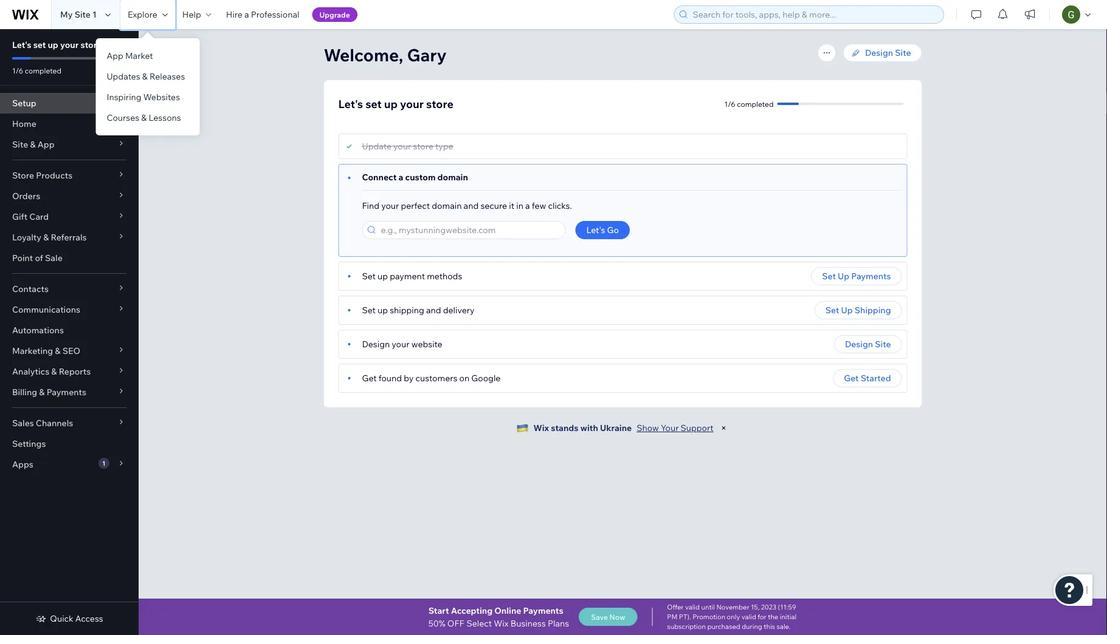 Task type: locate. For each thing, give the bounding box(es) containing it.
off
[[447, 618, 464, 629]]

0 vertical spatial a
[[244, 9, 249, 20]]

let's up setup
[[12, 40, 31, 50]]

up
[[48, 40, 58, 50], [384, 97, 398, 111], [378, 271, 388, 282], [378, 305, 388, 316]]

1 inside sidebar element
[[102, 460, 105, 467]]

1 horizontal spatial wix
[[533, 423, 549, 434]]

0 vertical spatial up
[[838, 271, 849, 282]]

the
[[768, 613, 778, 622]]

get inside button
[[844, 373, 859, 384]]

channels
[[36, 418, 73, 429]]

set inside button
[[822, 271, 836, 282]]

& right "billing"
[[39, 387, 45, 398]]

a for custom
[[398, 172, 403, 183]]

2 vertical spatial store
[[413, 141, 433, 152]]

orders button
[[0, 186, 139, 207]]

let's inside sidebar element
[[12, 40, 31, 50]]

1 vertical spatial completed
[[737, 99, 774, 109]]

help
[[182, 9, 201, 20]]

& for marketing
[[55, 346, 61, 357]]

set for set up shipping
[[825, 305, 839, 316]]

0 vertical spatial 1/6
[[12, 66, 23, 75]]

your left website
[[392, 339, 409, 350]]

app inside app market link
[[107, 50, 123, 61]]

1 vertical spatial payments
[[47, 387, 86, 398]]

loyalty & referrals button
[[0, 227, 139, 248]]

2 vertical spatial a
[[525, 201, 530, 211]]

payment
[[390, 271, 425, 282]]

2 get from the left
[[844, 373, 859, 384]]

valid up during
[[742, 613, 756, 622]]

2 horizontal spatial let's
[[586, 225, 605, 236]]

set up shipping and delivery
[[362, 305, 475, 316]]

wix down the online
[[494, 618, 509, 629]]

update
[[362, 141, 391, 152]]

point of sale
[[12, 253, 62, 264]]

& for courses
[[141, 112, 147, 123]]

payments up shipping
[[851, 271, 891, 282]]

get for get found by customers on google
[[362, 373, 377, 384]]

1 get from the left
[[362, 373, 377, 384]]

site inside button
[[875, 339, 891, 350]]

1 horizontal spatial 1/6 completed
[[724, 99, 774, 109]]

1 vertical spatial design site
[[845, 339, 891, 350]]

design site button
[[834, 336, 902, 354]]

a right 'hire'
[[244, 9, 249, 20]]

1 horizontal spatial valid
[[742, 613, 756, 622]]

automations
[[12, 325, 64, 336]]

november
[[716, 604, 749, 612]]

0 vertical spatial and
[[464, 201, 479, 211]]

your right find
[[381, 201, 399, 211]]

up for payments
[[838, 271, 849, 282]]

2 horizontal spatial payments
[[851, 271, 891, 282]]

set up setup
[[33, 40, 46, 50]]

go
[[607, 225, 619, 236]]

0 horizontal spatial set
[[33, 40, 46, 50]]

0 horizontal spatial wix
[[494, 618, 509, 629]]

app inside site & app popup button
[[38, 139, 54, 150]]

domain
[[437, 172, 468, 183], [432, 201, 462, 211]]

get started
[[844, 373, 891, 384]]

0 vertical spatial app
[[107, 50, 123, 61]]

1 horizontal spatial completed
[[737, 99, 774, 109]]

0 vertical spatial payments
[[851, 271, 891, 282]]

analytics & reports button
[[0, 362, 139, 382]]

loyalty
[[12, 232, 41, 243]]

your down my
[[60, 40, 79, 50]]

1 horizontal spatial get
[[844, 373, 859, 384]]

store down my site 1
[[80, 40, 102, 50]]

billing & payments button
[[0, 382, 139, 403]]

contacts
[[12, 284, 49, 295]]

0 horizontal spatial payments
[[47, 387, 86, 398]]

explore
[[128, 9, 157, 20]]

card
[[29, 212, 49, 222]]

let's left go
[[586, 225, 605, 236]]

1 horizontal spatial 1/6
[[724, 99, 735, 109]]

store left type
[[413, 141, 433, 152]]

set inside sidebar element
[[33, 40, 46, 50]]

pm
[[667, 613, 677, 622]]

get left started
[[844, 373, 859, 384]]

custom
[[405, 172, 436, 183]]

0 vertical spatial 1/6 completed
[[12, 66, 61, 75]]

a for professional
[[244, 9, 249, 20]]

0 vertical spatial domain
[[437, 172, 468, 183]]

app up updates
[[107, 50, 123, 61]]

0 horizontal spatial let's set up your store
[[12, 40, 102, 50]]

domain up find your perfect domain and secure it in a few clicks.
[[437, 172, 468, 183]]

domain for perfect
[[432, 201, 462, 211]]

Search for tools, apps, help & more... field
[[689, 6, 940, 23]]

design
[[865, 47, 893, 58], [362, 339, 390, 350], [845, 339, 873, 350]]

50%
[[428, 618, 445, 629]]

1 vertical spatial 1
[[102, 460, 105, 467]]

settings
[[12, 439, 46, 450]]

0 horizontal spatial 1/6
[[12, 66, 23, 75]]

0 horizontal spatial get
[[362, 373, 377, 384]]

gift card
[[12, 212, 49, 222]]

select
[[467, 618, 492, 629]]

payments inside button
[[851, 271, 891, 282]]

1 vertical spatial store
[[426, 97, 454, 111]]

1 vertical spatial valid
[[742, 613, 756, 622]]

0 vertical spatial store
[[80, 40, 102, 50]]

2 vertical spatial payments
[[523, 606, 563, 617]]

& for site
[[30, 139, 36, 150]]

online
[[494, 606, 521, 617]]

up inside button
[[841, 305, 853, 316]]

let's go
[[586, 225, 619, 236]]

get found by customers on google
[[362, 373, 501, 384]]

set
[[33, 40, 46, 50], [365, 97, 382, 111]]

payments inside popup button
[[47, 387, 86, 398]]

1 vertical spatial let's
[[338, 97, 363, 111]]

0 vertical spatial valid
[[685, 604, 700, 612]]

& left reports
[[51, 367, 57, 377]]

1 horizontal spatial payments
[[523, 606, 563, 617]]

google
[[471, 373, 501, 384]]

up
[[838, 271, 849, 282], [841, 305, 853, 316]]

1/6 completed
[[12, 66, 61, 75], [724, 99, 774, 109]]

courses
[[107, 112, 139, 123]]

seo
[[62, 346, 80, 357]]

and left delivery
[[426, 305, 441, 316]]

let's set up your store
[[12, 40, 102, 50], [338, 97, 454, 111]]

your
[[661, 423, 679, 434]]

0 horizontal spatial let's
[[12, 40, 31, 50]]

set inside button
[[825, 305, 839, 316]]

1 right my
[[92, 9, 97, 20]]

show
[[637, 423, 659, 434]]

1 vertical spatial set
[[365, 97, 382, 111]]

up inside button
[[838, 271, 849, 282]]

0 horizontal spatial 1/6 completed
[[12, 66, 61, 75]]

payments up 'business'
[[523, 606, 563, 617]]

your inside sidebar element
[[60, 40, 79, 50]]

let's up update
[[338, 97, 363, 111]]

delivery
[[443, 305, 475, 316]]

2 horizontal spatial a
[[525, 201, 530, 211]]

1 vertical spatial domain
[[432, 201, 462, 211]]

& inside dropdown button
[[51, 367, 57, 377]]

quick
[[50, 614, 73, 625]]

up up set up shipping
[[838, 271, 849, 282]]

payments inside start accepting online payments 50% off select wix business plans
[[523, 606, 563, 617]]

0 vertical spatial let's set up your store
[[12, 40, 102, 50]]

referrals
[[51, 232, 87, 243]]

site inside popup button
[[12, 139, 28, 150]]

set for set up payments
[[822, 271, 836, 282]]

set for set up payment methods
[[362, 271, 376, 282]]

& down app market link
[[142, 71, 148, 82]]

app down home link
[[38, 139, 54, 150]]

store up type
[[426, 97, 454, 111]]

marketing
[[12, 346, 53, 357]]

2 vertical spatial let's
[[586, 225, 605, 236]]

0 vertical spatial completed
[[25, 66, 61, 75]]

up up 'setup' link
[[48, 40, 58, 50]]

get started button
[[833, 370, 902, 388]]

sidebar element
[[0, 29, 139, 636]]

1 vertical spatial and
[[426, 305, 441, 316]]

& down inspiring websites
[[141, 112, 147, 123]]

start accepting online payments 50% off select wix business plans
[[428, 606, 569, 629]]

few
[[532, 201, 546, 211]]

show your support button
[[637, 423, 713, 434]]

& right loyalty
[[43, 232, 49, 243]]

pt).
[[679, 613, 691, 622]]

sales
[[12, 418, 34, 429]]

accepting
[[451, 606, 492, 617]]

0 horizontal spatial completed
[[25, 66, 61, 75]]

your for design
[[392, 339, 409, 350]]

design site inside button
[[845, 339, 891, 350]]

up left payment
[[378, 271, 388, 282]]

set up update
[[365, 97, 382, 111]]

subscription
[[667, 623, 706, 632]]

1 vertical spatial up
[[841, 305, 853, 316]]

valid
[[685, 604, 700, 612], [742, 613, 756, 622]]

& left seo
[[55, 346, 61, 357]]

design your website
[[362, 339, 442, 350]]

e.g., mystunningwebsite.com field
[[377, 222, 561, 239]]

0 vertical spatial set
[[33, 40, 46, 50]]

payments down "analytics & reports" dropdown button
[[47, 387, 86, 398]]

1 vertical spatial a
[[398, 172, 403, 183]]

by
[[404, 373, 414, 384]]

your for update
[[393, 141, 411, 152]]

hire a professional
[[226, 9, 299, 20]]

save
[[591, 613, 608, 622]]

methods
[[427, 271, 462, 282]]

a right in
[[525, 201, 530, 211]]

update your store type
[[362, 141, 453, 152]]

(11:59
[[778, 604, 796, 612]]

let's set up your store up update your store type
[[338, 97, 454, 111]]

0 horizontal spatial app
[[38, 139, 54, 150]]

clicks.
[[548, 201, 572, 211]]

inspiring websites link
[[96, 87, 200, 108]]

& for loyalty
[[43, 232, 49, 243]]

0 horizontal spatial a
[[244, 9, 249, 20]]

0 horizontal spatial and
[[426, 305, 441, 316]]

a left custom at top left
[[398, 172, 403, 183]]

up left shipping
[[841, 305, 853, 316]]

& down 'home'
[[30, 139, 36, 150]]

type
[[435, 141, 453, 152]]

1 vertical spatial let's set up your store
[[338, 97, 454, 111]]

payments
[[851, 271, 891, 282], [47, 387, 86, 398], [523, 606, 563, 617]]

valid up pt).
[[685, 604, 700, 612]]

1 vertical spatial 1/6 completed
[[724, 99, 774, 109]]

until
[[701, 604, 715, 612]]

let's set up your store down my
[[12, 40, 102, 50]]

domain right perfect
[[432, 201, 462, 211]]

1 horizontal spatial app
[[107, 50, 123, 61]]

1 horizontal spatial and
[[464, 201, 479, 211]]

your up update your store type
[[400, 97, 424, 111]]

sale.
[[777, 623, 791, 632]]

design inside design site link
[[865, 47, 893, 58]]

sale
[[45, 253, 62, 264]]

0 vertical spatial let's
[[12, 40, 31, 50]]

1 vertical spatial wix
[[494, 618, 509, 629]]

up left shipping
[[378, 305, 388, 316]]

communications
[[12, 305, 80, 315]]

0 vertical spatial 1
[[92, 9, 97, 20]]

wix left stands
[[533, 423, 549, 434]]

&
[[142, 71, 148, 82], [141, 112, 147, 123], [30, 139, 36, 150], [43, 232, 49, 243], [55, 346, 61, 357], [51, 367, 57, 377], [39, 387, 45, 398]]

1/6
[[12, 66, 23, 75], [724, 99, 735, 109]]

upgrade button
[[312, 7, 357, 22]]

your right update
[[393, 141, 411, 152]]

gift
[[12, 212, 27, 222]]

get left found
[[362, 373, 377, 384]]

up up update
[[384, 97, 398, 111]]

1/6 completed inside sidebar element
[[12, 66, 61, 75]]

1 horizontal spatial a
[[398, 172, 403, 183]]

1 down settings link
[[102, 460, 105, 467]]

1 horizontal spatial 1
[[102, 460, 105, 467]]

and left secure
[[464, 201, 479, 211]]

1 vertical spatial app
[[38, 139, 54, 150]]

settings link
[[0, 434, 139, 455]]

now
[[609, 613, 625, 622]]



Task type: vqa. For each thing, say whether or not it's contained in the screenshot.
alert
no



Task type: describe. For each thing, give the bounding box(es) containing it.
this
[[764, 623, 775, 632]]

1 vertical spatial 1/6
[[724, 99, 735, 109]]

secure
[[480, 201, 507, 211]]

on
[[459, 373, 469, 384]]

quick access
[[50, 614, 103, 625]]

1/6 inside sidebar element
[[12, 66, 23, 75]]

set up shipping button
[[814, 302, 902, 320]]

inspiring
[[107, 92, 141, 102]]

& for updates
[[142, 71, 148, 82]]

communications button
[[0, 300, 139, 320]]

save now
[[591, 613, 625, 622]]

updates & releases link
[[96, 66, 200, 87]]

shipping
[[855, 305, 891, 316]]

connect
[[362, 172, 397, 183]]

perfect
[[401, 201, 430, 211]]

store inside sidebar element
[[80, 40, 102, 50]]

gary
[[407, 44, 447, 65]]

set up payments button
[[811, 267, 902, 286]]

1 horizontal spatial let's set up your store
[[338, 97, 454, 111]]

updates & releases
[[107, 71, 185, 82]]

my
[[60, 9, 73, 20]]

stands
[[551, 423, 578, 434]]

app market
[[107, 50, 153, 61]]

hire a professional link
[[219, 0, 307, 29]]

site & app
[[12, 139, 54, 150]]

website
[[411, 339, 442, 350]]

it
[[509, 201, 514, 211]]

loyalty & referrals
[[12, 232, 87, 243]]

support
[[681, 423, 713, 434]]

site & app button
[[0, 134, 139, 155]]

analytics & reports
[[12, 367, 91, 377]]

market
[[125, 50, 153, 61]]

1 horizontal spatial let's
[[338, 97, 363, 111]]

find your perfect domain and secure it in a few clicks.
[[362, 201, 572, 211]]

up inside sidebar element
[[48, 40, 58, 50]]

& for billing
[[39, 387, 45, 398]]

access
[[75, 614, 103, 625]]

help button
[[175, 0, 219, 29]]

payments for billing & payments
[[47, 387, 86, 398]]

find
[[362, 201, 379, 211]]

0 vertical spatial wix
[[533, 423, 549, 434]]

orders
[[12, 191, 40, 202]]

app market link
[[96, 46, 200, 66]]

promotion
[[693, 613, 725, 622]]

& for analytics
[[51, 367, 57, 377]]

get for get started
[[844, 373, 859, 384]]

your for find
[[381, 201, 399, 211]]

domain for custom
[[437, 172, 468, 183]]

wix inside start accepting online payments 50% off select wix business plans
[[494, 618, 509, 629]]

during
[[742, 623, 762, 632]]

store products
[[12, 170, 72, 181]]

2023
[[761, 604, 776, 612]]

set up payment methods
[[362, 271, 462, 282]]

payments for set up payments
[[851, 271, 891, 282]]

professional
[[251, 9, 299, 20]]

design inside design site button
[[845, 339, 873, 350]]

setup
[[12, 98, 36, 109]]

design site link
[[843, 44, 922, 62]]

customers
[[415, 373, 457, 384]]

store products button
[[0, 165, 139, 186]]

initial
[[780, 613, 796, 622]]

only
[[727, 613, 740, 622]]

set up shipping
[[825, 305, 891, 316]]

home link
[[0, 114, 139, 134]]

wix stands with ukraine show your support
[[533, 423, 713, 434]]

quick access button
[[35, 614, 103, 625]]

completed inside sidebar element
[[25, 66, 61, 75]]

set for set up shipping and delivery
[[362, 305, 376, 316]]

let's inside button
[[586, 225, 605, 236]]

billing & payments
[[12, 387, 86, 398]]

up for shipping
[[841, 305, 853, 316]]

billing
[[12, 387, 37, 398]]

0 vertical spatial design site
[[865, 47, 911, 58]]

let's set up your store inside sidebar element
[[12, 40, 102, 50]]

15,
[[751, 604, 759, 612]]

marketing & seo
[[12, 346, 80, 357]]

home
[[12, 119, 36, 129]]

releases
[[150, 71, 185, 82]]

welcome,
[[324, 44, 403, 65]]

let's go button
[[575, 221, 630, 240]]

contacts button
[[0, 279, 139, 300]]

of
[[35, 253, 43, 264]]

for
[[758, 613, 766, 622]]

0 horizontal spatial 1
[[92, 9, 97, 20]]

courses & lessons
[[107, 112, 181, 123]]

start
[[428, 606, 449, 617]]

save now button
[[579, 609, 637, 627]]

0 horizontal spatial valid
[[685, 604, 700, 612]]

in
[[516, 201, 523, 211]]

1 horizontal spatial set
[[365, 97, 382, 111]]

websites
[[143, 92, 180, 102]]

business
[[510, 618, 546, 629]]

sales channels button
[[0, 413, 139, 434]]

point
[[12, 253, 33, 264]]

hire
[[226, 9, 242, 20]]

my site 1
[[60, 9, 97, 20]]



